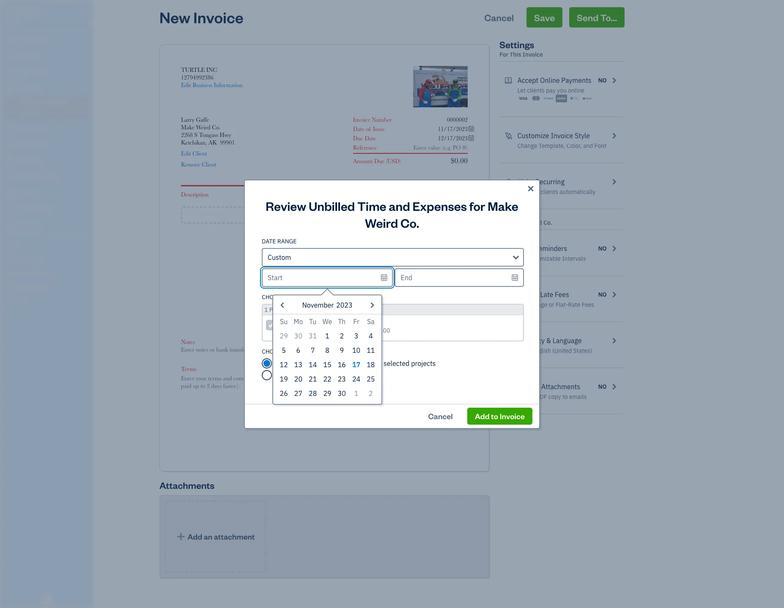 Task type: describe. For each thing, give the bounding box(es) containing it.
add for add a line
[[310, 210, 326, 220]]

invoice number
[[353, 116, 392, 123]]

make up latereminders icon
[[510, 219, 525, 227]]

0 vertical spatial client
[[193, 150, 207, 157]]

amount due ( usd ) request a deposit
[[359, 304, 407, 319]]

projects
[[286, 293, 315, 301]]

no for charge late fees
[[599, 291, 607, 299]]

( for amount due ( usd ) request a deposit
[[391, 304, 393, 311]]

8
[[325, 346, 330, 355]]

0 vertical spatial clients
[[527, 87, 545, 94]]

0 vertical spatial fees
[[555, 291, 570, 299]]

let
[[518, 87, 526, 94]]

paintbrush image
[[505, 131, 513, 141]]

28 button
[[306, 387, 320, 401]]

1 project selected enrollment day unbilled amount: $0.00, expenses: $0.00
[[264, 306, 390, 335]]

28
[[309, 390, 317, 398]]

invoice inside button
[[500, 412, 525, 421]]

0 vertical spatial due
[[353, 135, 363, 142]]

unbilled
[[291, 359, 315, 368]]

number
[[372, 116, 392, 123]]

a for line
[[328, 210, 332, 220]]

you
[[557, 87, 567, 94]]

online
[[568, 87, 585, 94]]

to inside add to invoice button
[[491, 412, 499, 421]]

5
[[282, 346, 286, 355]]

amount inside total amount paid
[[375, 282, 395, 289]]

plus image
[[298, 211, 308, 220]]

tongass
[[199, 132, 218, 138]]

client image
[[6, 53, 16, 61]]

2 horizontal spatial weird
[[526, 219, 542, 227]]

add for add to invoice
[[475, 412, 490, 421]]

make inside larry gaffe make weird co. 2268 s tongass hwy ketchikan, ak  99901 edit client remove client
[[181, 124, 195, 131]]

november 2023
[[302, 301, 353, 310]]

percentage
[[518, 301, 548, 309]]

0 vertical spatial date
[[353, 126, 365, 132]]

issue
[[373, 126, 385, 132]]

invoice image
[[6, 85, 16, 94]]

2 horizontal spatial co.
[[544, 219, 553, 227]]

turtle inc owner
[[7, 8, 45, 23]]

send for send to...
[[577, 11, 599, 23]]

day
[[314, 318, 326, 326]]

4
[[369, 332, 373, 340]]

) for amount due ( usd ) request a deposit
[[405, 304, 407, 311]]

31 button
[[306, 329, 320, 343]]

0 horizontal spatial 29
[[280, 332, 288, 340]]

no
[[275, 371, 284, 380]]

cancel button for add to invoice
[[421, 408, 461, 425]]

tu
[[309, 318, 317, 326]]

13
[[294, 361, 303, 369]]

invoice attachments
[[518, 383, 581, 391]]

add for add a discount
[[369, 247, 379, 253]]

pay
[[546, 87, 556, 94]]

2 for from the top
[[500, 219, 509, 227]]

mo
[[294, 318, 303, 326]]

visa image
[[518, 94, 529, 103]]

10 button
[[349, 343, 364, 358]]

a for discount
[[381, 247, 384, 253]]

27
[[294, 390, 303, 398]]

ketchikan,
[[181, 139, 207, 146]]

expenses
[[413, 198, 467, 214]]

estimate image
[[6, 69, 16, 77]]

2 for left the 2 button
[[340, 332, 344, 340]]

hwy
[[220, 132, 231, 138]]

to...
[[601, 11, 617, 23]]

font
[[595, 142, 607, 150]]

edit inside turtle inc 12794992386 edit business information
[[181, 82, 191, 88]]

6 button
[[291, 343, 306, 358]]

change template, color, and font
[[518, 142, 607, 150]]

edit business information button
[[181, 81, 243, 89]]

attach pdf copy to emails
[[518, 394, 587, 401]]

bank connections image
[[6, 284, 91, 290]]

range
[[277, 238, 297, 245]]

a inside amount due ( usd ) request a deposit
[[384, 312, 387, 319]]

review unbilled time and expenses for make weird co. dialog
[[0, 169, 785, 439]]

24
[[352, 375, 361, 384]]

save button
[[527, 7, 563, 28]]

18 button
[[364, 358, 378, 372]]

latereminders image
[[505, 244, 513, 254]]

for inside settings for this invoice
[[500, 51, 509, 58]]

26 button
[[277, 387, 291, 401]]

choose expenses option group
[[262, 348, 524, 381]]

add a discount button
[[369, 246, 407, 254]]

$0.00 for amount due ( usd ) request a deposit
[[455, 304, 468, 311]]

Reference Number text field
[[406, 144, 468, 151]]

27 button
[[291, 387, 306, 401]]

9 button
[[335, 343, 349, 358]]

at
[[518, 255, 524, 263]]

bill your clients automatically
[[518, 188, 596, 196]]

1 vertical spatial clients
[[541, 188, 558, 196]]

customize invoice style
[[518, 132, 590, 140]]

notes
[[181, 339, 195, 346]]

let clients pay you online
[[518, 87, 585, 94]]

copy
[[549, 394, 561, 401]]

payment image
[[6, 125, 16, 133]]

15 button
[[320, 358, 335, 372]]

inc for turtle inc 12794992386 edit business information
[[206, 66, 217, 73]]

dashboard image
[[6, 37, 16, 45]]

cancel button for save
[[477, 7, 522, 28]]

due for amount due ( usd ) request a deposit
[[380, 304, 390, 311]]

chart image
[[6, 205, 16, 214]]

close image
[[527, 184, 535, 194]]

co. inside larry gaffe make weird co. 2268 s tongass hwy ketchikan, ak  99901 edit client remove client
[[212, 124, 221, 131]]

percentage or flat-rate fees
[[518, 301, 595, 309]]

request a deposit button
[[363, 311, 407, 319]]

no for invoice attachments
[[599, 383, 607, 391]]

color,
[[567, 142, 582, 150]]

we
[[323, 318, 332, 326]]

21 button
[[306, 372, 320, 387]]

report image
[[6, 221, 16, 230]]

25 button
[[364, 372, 378, 387]]

17
[[352, 361, 361, 369]]

business
[[193, 82, 212, 88]]

3
[[355, 332, 359, 340]]

add a line
[[310, 210, 351, 220]]

s
[[194, 132, 198, 138]]

23
[[338, 375, 346, 384]]

grid containing su
[[277, 315, 378, 401]]

8 button
[[320, 343, 335, 358]]

request
[[363, 312, 382, 319]]

chevronright image for invoice attachments
[[610, 382, 618, 392]]

0 horizontal spatial expenses
[[286, 371, 315, 380]]

discover image
[[543, 94, 555, 103]]

20
[[294, 375, 303, 384]]

apps image
[[6, 243, 91, 250]]

owner
[[7, 17, 22, 23]]

onlinesales image
[[505, 75, 513, 85]]

1 horizontal spatial expenses
[[317, 359, 346, 368]]

2 for the 2 button to the bottom
[[369, 390, 373, 398]]

line
[[334, 210, 351, 220]]

for
[[470, 198, 486, 214]]

2 chevronright image from the top
[[610, 177, 618, 187]]

choose for choose projects
[[262, 293, 285, 301]]

only
[[275, 359, 289, 368]]

31
[[309, 332, 317, 340]]

1 horizontal spatial 1 button
[[349, 387, 364, 401]]

99901
[[220, 139, 235, 146]]

project
[[269, 306, 294, 314]]

your
[[528, 188, 539, 196]]

team members image
[[6, 256, 91, 263]]

projects
[[411, 359, 436, 368]]

amount:
[[303, 327, 326, 335]]

due date
[[353, 135, 376, 142]]

make recurring
[[518, 178, 565, 186]]

amount for amount due ( usd )
[[353, 158, 373, 165]]

30 for 30 button to the left
[[294, 332, 303, 340]]

total amount paid
[[375, 273, 407, 289]]

unbilled inside 1 project selected enrollment day unbilled amount: $0.00, expenses: $0.00
[[279, 327, 301, 335]]

usd for amount due ( usd ) request a deposit
[[393, 304, 405, 311]]

1 vertical spatial client
[[202, 161, 217, 168]]

3 button
[[349, 329, 364, 343]]

timer image
[[6, 173, 16, 182]]



Task type: locate. For each thing, give the bounding box(es) containing it.
16 button
[[335, 358, 349, 372]]

1 horizontal spatial a
[[381, 247, 384, 253]]

7
[[311, 346, 315, 355]]

accept
[[518, 76, 539, 85]]

1 horizontal spatial co.
[[401, 215, 419, 231]]

23 button
[[335, 372, 349, 387]]

1 no from the top
[[599, 77, 607, 84]]

0 vertical spatial and
[[584, 142, 593, 150]]

0 vertical spatial 2 button
[[335, 329, 349, 343]]

weird inside larry gaffe make weird co. 2268 s tongass hwy ketchikan, ak  99901 edit client remove client
[[196, 124, 211, 131]]

7 button
[[306, 343, 320, 358]]

$0.00 right 4
[[375, 327, 390, 335]]

29 down '22'
[[323, 390, 332, 398]]

for left this
[[500, 51, 509, 58]]

1 edit from the top
[[181, 82, 191, 88]]

a left 'line'
[[328, 210, 332, 220]]

1 vertical spatial for
[[500, 219, 509, 227]]

0 vertical spatial )
[[400, 158, 401, 165]]

client
[[193, 150, 207, 157], [202, 161, 217, 168]]

0 horizontal spatial to
[[376, 359, 382, 368]]

amount left paid
[[375, 282, 395, 289]]

and
[[584, 142, 593, 150], [389, 198, 410, 214]]

turtle up 12794992386
[[181, 66, 205, 73]]

2268
[[181, 132, 193, 138]]

0 vertical spatial inc
[[33, 8, 45, 16]]

0 horizontal spatial send
[[518, 245, 533, 253]]

0 vertical spatial (
[[386, 158, 388, 165]]

1 vertical spatial turtle
[[181, 66, 205, 73]]

2 edit from the top
[[181, 150, 191, 157]]

0 horizontal spatial attachments
[[160, 480, 215, 492]]

cancel inside review unbilled time and expenses for make weird co. dialog
[[428, 412, 453, 421]]

charge
[[518, 291, 539, 299]]

chevronright image for style
[[610, 131, 618, 141]]

1 vertical spatial 30
[[338, 390, 346, 398]]

1 chevronright image from the top
[[610, 75, 618, 85]]

amount for amount due ( usd ) request a deposit
[[359, 304, 378, 311]]

apple pay image
[[569, 94, 580, 103]]

1 vertical spatial 29 button
[[320, 387, 335, 401]]

End date in MM/DD/YYYY format text field
[[395, 269, 524, 287]]

add inside review unbilled time and expenses for make weird co. dialog
[[475, 412, 490, 421]]

1 for top 1 button
[[325, 332, 330, 340]]

0 horizontal spatial (
[[386, 158, 388, 165]]

2
[[340, 332, 344, 340], [369, 390, 373, 398]]

1 vertical spatial add
[[369, 247, 379, 253]]

Issue date in MM/DD/YYYY format text field
[[413, 126, 475, 132]]

Start date in MM/DD/YYYY format text field
[[262, 269, 393, 287]]

date down date of issue
[[365, 135, 376, 142]]

edit inside larry gaffe make weird co. 2268 s tongass hwy ketchikan, ak  99901 edit client remove client
[[181, 150, 191, 157]]

inc for turtle inc owner
[[33, 8, 45, 16]]

2 button down the th
[[335, 329, 349, 343]]

no for send reminders
[[599, 245, 607, 253]]

$0.00 down reference number text field at right
[[451, 157, 468, 165]]

2 horizontal spatial to
[[563, 394, 568, 401]]

weird down time
[[365, 215, 398, 231]]

and for expenses
[[389, 198, 410, 214]]

11 button
[[364, 343, 378, 358]]

1 horizontal spatial to
[[491, 412, 499, 421]]

2023
[[336, 301, 353, 310]]

recurring
[[536, 178, 565, 186]]

usd inside amount due ( usd ) request a deposit
[[393, 304, 405, 311]]

and down the style
[[584, 142, 593, 150]]

and right time
[[389, 198, 410, 214]]

for up latereminders icon
[[500, 219, 509, 227]]

add a discount
[[369, 247, 407, 253]]

cancel button inside review unbilled time and expenses for make weird co. dialog
[[421, 408, 461, 425]]

to
[[376, 359, 382, 368], [563, 394, 568, 401], [491, 412, 499, 421]]

co. up discount
[[401, 215, 419, 231]]

2 chevronright image from the top
[[610, 336, 618, 346]]

edit up remove
[[181, 150, 191, 157]]

0 vertical spatial cancel button
[[477, 7, 522, 28]]

1 vertical spatial inc
[[206, 66, 217, 73]]

1 for the rightmost 1 button
[[355, 390, 359, 398]]

review
[[266, 198, 306, 214]]

1 vertical spatial due
[[374, 158, 385, 165]]

1 horizontal spatial 30
[[338, 390, 346, 398]]

chevronright image
[[610, 131, 618, 141], [610, 336, 618, 346]]

30 button down 23 at the left bottom of the page
[[335, 387, 349, 401]]

14 button
[[306, 358, 320, 372]]

0.00
[[458, 280, 468, 287]]

usd
[[388, 158, 400, 165], [393, 304, 405, 311]]

for
[[500, 51, 509, 58], [500, 219, 509, 227]]

customize
[[518, 132, 550, 140]]

1 vertical spatial 29
[[323, 390, 332, 398]]

0 horizontal spatial fees
[[555, 291, 570, 299]]

3 no from the top
[[599, 291, 607, 299]]

1 left project
[[264, 306, 268, 314]]

chevronright image for accept online payments
[[610, 75, 618, 85]]

bank image
[[582, 94, 593, 103]]

edit
[[181, 82, 191, 88], [181, 150, 191, 157]]

main element
[[0, 0, 114, 609]]

sa
[[367, 318, 375, 326]]

date
[[262, 238, 276, 245]]

accept online payments
[[518, 76, 592, 85]]

29 button down '22'
[[320, 387, 335, 401]]

client up remove client button
[[193, 150, 207, 157]]

add an attachment image
[[176, 533, 186, 542]]

0 horizontal spatial add
[[310, 210, 326, 220]]

0 vertical spatial 29 button
[[277, 329, 291, 343]]

style
[[575, 132, 590, 140]]

3 chevronright image from the top
[[610, 244, 618, 254]]

make up bill in the right top of the page
[[518, 178, 534, 186]]

client right remove
[[202, 161, 217, 168]]

expenses:
[[346, 327, 373, 335]]

bill
[[518, 188, 526, 196]]

Terms text field
[[181, 375, 468, 390]]

0 vertical spatial 30 button
[[291, 329, 306, 343]]

make down larry
[[181, 124, 195, 131]]

choose up project
[[262, 293, 285, 301]]

5 chevronright image from the top
[[610, 382, 618, 392]]

15
[[323, 361, 332, 369]]

1 horizontal spatial weird
[[365, 215, 398, 231]]

2 down 25
[[369, 390, 373, 398]]

clients down accept
[[527, 87, 545, 94]]

1 vertical spatial 1 button
[[349, 387, 364, 401]]

choose inside option group
[[262, 348, 285, 356]]

4 no from the top
[[599, 383, 607, 391]]

turtle
[[7, 8, 31, 16], [181, 66, 205, 73]]

1 vertical spatial cancel
[[428, 412, 453, 421]]

$0.00 inside 1 project selected enrollment day unbilled amount: $0.00, expenses: $0.00
[[375, 327, 390, 335]]

automatically
[[560, 188, 596, 196]]

rate
[[568, 301, 581, 309]]

2 vertical spatial add
[[475, 412, 490, 421]]

0 horizontal spatial inc
[[33, 8, 45, 16]]

weird down gaffe
[[196, 124, 211, 131]]

1 vertical spatial cancel button
[[421, 408, 461, 425]]

paid
[[396, 282, 407, 289]]

make
[[181, 124, 195, 131], [518, 178, 534, 186], [488, 198, 519, 214], [510, 219, 525, 227]]

1 vertical spatial (
[[391, 304, 393, 311]]

and for font
[[584, 142, 593, 150]]

1 vertical spatial choose
[[262, 348, 285, 356]]

chevronright image for charge late fees
[[610, 290, 618, 300]]

0 vertical spatial attachments
[[542, 383, 581, 391]]

co.
[[212, 124, 221, 131], [401, 215, 419, 231], [544, 219, 553, 227]]

co. inside review unbilled time and expenses for make weird co.
[[401, 215, 419, 231]]

turtle up owner
[[7, 8, 31, 16]]

1 vertical spatial 30 button
[[335, 387, 349, 401]]

1 choose from the top
[[262, 293, 285, 301]]

1 horizontal spatial turtle
[[181, 66, 205, 73]]

1 vertical spatial 1
[[325, 332, 330, 340]]

1 horizontal spatial cancel
[[485, 11, 514, 23]]

1 button
[[320, 329, 335, 343], [349, 387, 364, 401]]

unbilled inside review unbilled time and expenses for make weird co.
[[309, 198, 355, 214]]

1 inside 1 project selected enrollment day unbilled amount: $0.00, expenses: $0.00
[[264, 306, 268, 314]]

due for amount due ( usd )
[[374, 158, 385, 165]]

review unbilled time and expenses for make weird co.
[[266, 198, 519, 231]]

30 button down enrollment
[[291, 329, 306, 343]]

edit down 12794992386
[[181, 82, 191, 88]]

no expenses
[[275, 371, 315, 380]]

date range
[[262, 238, 297, 245]]

grid
[[277, 315, 378, 401]]

send inside button
[[577, 11, 599, 23]]

0 horizontal spatial 30
[[294, 332, 303, 340]]

american express image
[[556, 94, 568, 103]]

2 vertical spatial due
[[380, 304, 390, 311]]

$0.00
[[451, 157, 468, 165], [455, 304, 468, 311], [375, 327, 390, 335]]

due up request a deposit button
[[380, 304, 390, 311]]

1 vertical spatial attachments
[[160, 480, 215, 492]]

(
[[386, 158, 388, 165], [391, 304, 393, 311]]

$0.00 for usd
[[451, 157, 468, 165]]

turtle for turtle inc owner
[[7, 8, 31, 16]]

1 horizontal spatial inc
[[206, 66, 217, 73]]

amount inside amount due ( usd ) request a deposit
[[359, 304, 378, 311]]

send reminders
[[518, 245, 568, 253]]

fees up flat-
[[555, 291, 570, 299]]

save
[[534, 11, 555, 23]]

1 for from the top
[[500, 51, 509, 58]]

1 horizontal spatial attachments
[[542, 383, 581, 391]]

10
[[352, 346, 361, 355]]

1 vertical spatial to
[[563, 394, 568, 401]]

1 chevronright image from the top
[[610, 131, 618, 141]]

1 horizontal spatial )
[[405, 304, 407, 311]]

chevronright image for send reminders
[[610, 244, 618, 254]]

freshbooks image
[[40, 595, 53, 606]]

1 vertical spatial fees
[[582, 301, 595, 309]]

0 vertical spatial 2
[[340, 332, 344, 340]]

settings image
[[6, 297, 91, 304]]

0 horizontal spatial 2 button
[[335, 329, 349, 343]]

emails
[[570, 394, 587, 401]]

1 vertical spatial 2
[[369, 390, 373, 398]]

21
[[309, 375, 317, 384]]

pdf
[[537, 394, 547, 401]]

date left of
[[353, 126, 365, 132]]

a left discount
[[381, 247, 384, 253]]

1 horizontal spatial 30 button
[[335, 387, 349, 401]]

0 horizontal spatial a
[[328, 210, 332, 220]]

1 vertical spatial unbilled
[[279, 327, 301, 335]]

( inside amount due ( usd ) request a deposit
[[391, 304, 393, 311]]

send
[[577, 11, 599, 23], [518, 245, 533, 253]]

choose projects
[[262, 293, 315, 301]]

1 vertical spatial expenses
[[286, 371, 315, 380]]

0 horizontal spatial 30 button
[[291, 329, 306, 343]]

2 horizontal spatial a
[[384, 312, 387, 319]]

0 vertical spatial for
[[500, 51, 509, 58]]

project image
[[6, 157, 16, 165]]

amount
[[353, 158, 373, 165], [375, 282, 395, 289], [359, 304, 378, 311]]

17 button
[[349, 358, 364, 372]]

make inside review unbilled time and expenses for make weird co.
[[488, 198, 519, 214]]

2 button
[[335, 329, 349, 343], [364, 387, 378, 401]]

2 vertical spatial a
[[384, 312, 387, 319]]

template,
[[539, 142, 565, 150]]

( for amount due ( usd )
[[386, 158, 388, 165]]

expenses down 8 button
[[317, 359, 346, 368]]

1 down 24
[[355, 390, 359, 398]]

add to invoice
[[475, 412, 525, 421]]

usd for amount due ( usd )
[[388, 158, 400, 165]]

0 horizontal spatial 29 button
[[277, 329, 291, 343]]

expense image
[[6, 141, 16, 149]]

charge late fees
[[518, 291, 570, 299]]

29 button up 5
[[277, 329, 291, 343]]

to inside choose expenses option group
[[376, 359, 382, 368]]

flat-
[[556, 301, 568, 309]]

description
[[181, 191, 209, 198]]

reminders
[[535, 245, 568, 253]]

1 horizontal spatial 1
[[325, 332, 330, 340]]

2 vertical spatial 1
[[355, 390, 359, 398]]

0 vertical spatial 1
[[264, 306, 268, 314]]

0 horizontal spatial unbilled
[[279, 327, 301, 335]]

2 vertical spatial amount
[[359, 304, 378, 311]]

cancel for save
[[485, 11, 514, 23]]

18
[[367, 361, 375, 369]]

1 horizontal spatial send
[[577, 11, 599, 23]]

send up at
[[518, 245, 533, 253]]

1 vertical spatial date
[[365, 135, 376, 142]]

invoice
[[194, 7, 244, 27], [523, 51, 543, 58], [353, 116, 371, 123], [551, 132, 573, 140], [518, 383, 540, 391], [500, 412, 525, 421]]

Enter an Invoice # text field
[[447, 116, 468, 123]]

$0.00 down 0.00 at the right top
[[455, 304, 468, 311]]

fees right "rate"
[[582, 301, 595, 309]]

1 horizontal spatial 29 button
[[320, 387, 335, 401]]

2 button down 25
[[364, 387, 378, 401]]

DATE RANGE field
[[262, 248, 524, 267]]

) inside amount due ( usd ) request a deposit
[[405, 304, 407, 311]]

chevronright image
[[610, 75, 618, 85], [610, 177, 618, 187], [610, 244, 618, 254], [610, 290, 618, 300], [610, 382, 618, 392]]

0 vertical spatial 30
[[294, 332, 303, 340]]

new
[[160, 7, 190, 27]]

2 horizontal spatial add
[[475, 412, 490, 421]]

1 horizontal spatial unbilled
[[309, 198, 355, 214]]

unbilled down enrollment
[[279, 327, 301, 335]]

turtle inside turtle inc 12794992386 edit business information
[[181, 66, 205, 73]]

Notes text field
[[181, 346, 468, 354]]

30
[[294, 332, 303, 340], [338, 390, 346, 398]]

su
[[280, 318, 288, 326]]

1 vertical spatial $0.00
[[455, 304, 468, 311]]

0 vertical spatial turtle
[[7, 8, 31, 16]]

1 vertical spatial chevronright image
[[610, 336, 618, 346]]

0 horizontal spatial co.
[[212, 124, 221, 131]]

send left to...
[[577, 11, 599, 23]]

4 chevronright image from the top
[[610, 290, 618, 300]]

1 vertical spatial )
[[405, 304, 407, 311]]

items and services image
[[6, 270, 91, 277]]

due up reference
[[353, 135, 363, 142]]

choose for choose expenses
[[262, 348, 285, 356]]

inc inside turtle inc owner
[[33, 8, 45, 16]]

a left deposit
[[384, 312, 387, 319]]

chevronright image for language
[[610, 336, 618, 346]]

2 up 9
[[340, 332, 344, 340]]

0 vertical spatial 1 button
[[320, 329, 335, 343]]

no for accept online payments
[[599, 77, 607, 84]]

and inside review unbilled time and expenses for make weird co.
[[389, 198, 410, 214]]

add a line button
[[181, 207, 468, 224]]

late
[[541, 291, 554, 299]]

0 vertical spatial 29
[[280, 332, 288, 340]]

date of issue
[[353, 126, 385, 132]]

make down bill in the right top of the page
[[488, 198, 519, 214]]

2 choose from the top
[[262, 348, 285, 356]]

unbilled right plus icon at the left top of page
[[309, 198, 355, 214]]

due inside amount due ( usd ) request a deposit
[[380, 304, 390, 311]]

1 vertical spatial 2 button
[[364, 387, 378, 401]]

fr
[[353, 318, 360, 326]]

mastercard image
[[531, 94, 542, 103]]

new invoice
[[160, 7, 244, 27]]

0 horizontal spatial 1 button
[[320, 329, 335, 343]]

choose up only
[[262, 348, 285, 356]]

due down reference
[[374, 158, 385, 165]]

fees
[[555, 291, 570, 299], [582, 301, 595, 309]]

0 vertical spatial unbilled
[[309, 198, 355, 214]]

inc inside turtle inc 12794992386 edit business information
[[206, 66, 217, 73]]

currencyandlanguage image
[[505, 336, 513, 346]]

states)
[[574, 347, 593, 355]]

1 horizontal spatial fees
[[582, 301, 595, 309]]

co. up tongass
[[212, 124, 221, 131]]

0 horizontal spatial )
[[400, 158, 401, 165]]

0 vertical spatial $0.00
[[451, 157, 468, 165]]

co. up reminders
[[544, 219, 553, 227]]

weird inside review unbilled time and expenses for make weird co.
[[365, 215, 398, 231]]

0 vertical spatial add
[[310, 210, 326, 220]]

clients down "recurring"
[[541, 188, 558, 196]]

1 vertical spatial usd
[[393, 304, 405, 311]]

2 no from the top
[[599, 245, 607, 253]]

weird up send reminders
[[526, 219, 542, 227]]

30 down enrollment
[[294, 332, 303, 340]]

no
[[599, 77, 607, 84], [599, 245, 607, 253], [599, 291, 607, 299], [599, 383, 607, 391]]

usd,
[[518, 347, 531, 355]]

cancel for add to invoice
[[428, 412, 453, 421]]

1 up notes text box
[[325, 332, 330, 340]]

1 button up notes text box
[[320, 329, 335, 343]]

refresh image
[[505, 177, 513, 187]]

expenses down 13
[[286, 371, 315, 380]]

) for amount due ( usd )
[[400, 158, 401, 165]]

0 vertical spatial cancel
[[485, 11, 514, 23]]

0 vertical spatial chevronright image
[[610, 131, 618, 141]]

1 button down 24
[[349, 387, 364, 401]]

30 for 30 button to the right
[[338, 390, 346, 398]]

of
[[366, 126, 371, 132]]

1 vertical spatial edit
[[181, 150, 191, 157]]

amount down reference
[[353, 158, 373, 165]]

30 down 23 at the left bottom of the page
[[338, 390, 346, 398]]

total
[[394, 273, 407, 279]]

1 horizontal spatial 29
[[323, 390, 332, 398]]

amount up 'request'
[[359, 304, 378, 311]]

turtle for turtle inc 12794992386 edit business information
[[181, 66, 205, 73]]

29 down su
[[280, 332, 288, 340]]

22
[[323, 375, 332, 384]]

1 horizontal spatial 2 button
[[364, 387, 378, 401]]

turtle inside turtle inc owner
[[7, 8, 31, 16]]

or
[[549, 301, 555, 309]]

money image
[[6, 189, 16, 198]]

send to...
[[577, 11, 617, 23]]

settings for this invoice
[[500, 39, 543, 58]]

1 horizontal spatial cancel button
[[477, 7, 522, 28]]

send for send reminders
[[518, 245, 533, 253]]

invoice inside settings for this invoice
[[523, 51, 543, 58]]



Task type: vqa. For each thing, say whether or not it's contained in the screenshot.
THE 1 button to the bottom
yes



